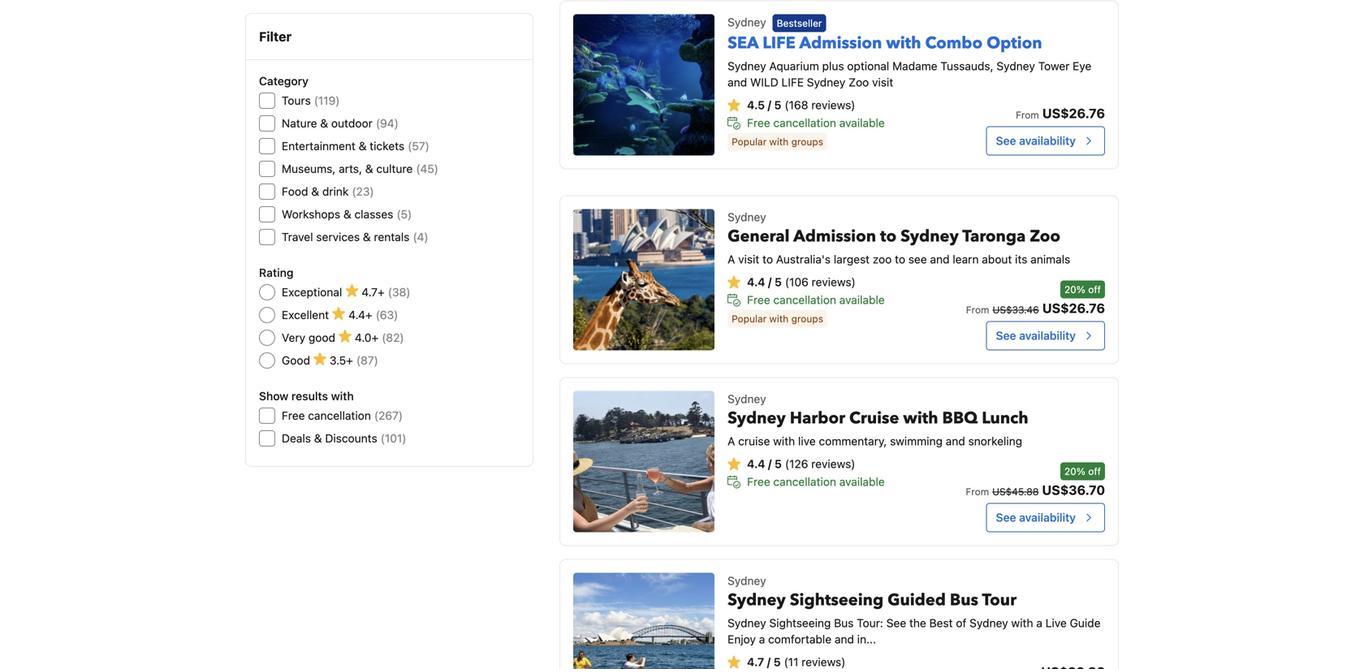 Task type: locate. For each thing, give the bounding box(es) containing it.
1 vertical spatial see availability
[[996, 329, 1076, 342]]

australia's
[[776, 252, 831, 266]]

live
[[1046, 616, 1067, 630]]

reviews)
[[811, 98, 855, 112], [812, 275, 856, 289], [811, 457, 855, 470], [802, 655, 846, 669]]

free
[[747, 116, 770, 130], [747, 293, 770, 306], [282, 409, 305, 422], [747, 475, 770, 488]]

1 vertical spatial from
[[966, 304, 989, 315]]

see down from us$26.76 at the top right of the page
[[996, 134, 1016, 147]]

cancellation down the 4.5 / 5 (168 reviews) on the top
[[773, 116, 836, 130]]

see availability for sydney harbor cruise with bbq lunch
[[996, 511, 1076, 524]]

from left 'us$45.88'
[[966, 486, 989, 497]]

0 vertical spatial popular with groups
[[732, 136, 823, 147]]

services
[[316, 230, 360, 244]]

/ right 4.5
[[768, 98, 771, 112]]

2 available from the top
[[839, 293, 885, 306]]

4.4 for sydney
[[747, 457, 765, 470]]

to left see
[[895, 252, 905, 266]]

0 vertical spatial popular
[[732, 136, 767, 147]]

sightseeing up comfortable
[[769, 616, 831, 630]]

plus
[[822, 59, 844, 73]]

admission inside sydney general admission to sydney taronga zoo a visit to australia's largest zoo to see and learn about its animals
[[793, 225, 876, 248]]

and down bbq at right
[[946, 434, 965, 448]]

off up us$36.70
[[1088, 466, 1101, 477]]

life
[[763, 32, 796, 55], [782, 76, 804, 89]]

from left us$33.46
[[966, 304, 989, 315]]

0 vertical spatial visit
[[872, 76, 893, 89]]

5 left the (168
[[774, 98, 781, 112]]

0 vertical spatial a
[[1036, 616, 1043, 630]]

see for option
[[996, 134, 1016, 147]]

1 us$26.76 from the top
[[1042, 105, 1105, 121]]

comfortable
[[768, 632, 832, 646]]

1 vertical spatial zoo
[[1030, 225, 1061, 248]]

a down general
[[728, 252, 735, 266]]

zoo inside sea life admission with combo option sydney aquarium plus optional madame tussauds, sydney tower eye and wild life sydney zoo visit
[[849, 76, 869, 89]]

culture
[[376, 162, 413, 175]]

life up aquarium
[[763, 32, 796, 55]]

cancellation for sydney
[[773, 475, 836, 488]]

4.4+ (63)
[[348, 308, 398, 322]]

zoo down optional
[[849, 76, 869, 89]]

0 vertical spatial available
[[839, 116, 885, 130]]

available down commentary,
[[839, 475, 885, 488]]

2 vertical spatial free cancellation available
[[747, 475, 885, 488]]

sydney harbor cruise with bbq lunch image
[[573, 391, 715, 532]]

see down 'us$45.88'
[[996, 511, 1016, 524]]

nature
[[282, 117, 317, 130]]

1 popular from the top
[[732, 136, 767, 147]]

reviews) down largest
[[812, 275, 856, 289]]

tussauds,
[[941, 59, 994, 73]]

0 vertical spatial availability
[[1019, 134, 1076, 147]]

2 vertical spatial availability
[[1019, 511, 1076, 524]]

live
[[798, 434, 816, 448]]

option
[[987, 32, 1042, 55]]

& for outdoor
[[320, 117, 328, 130]]

reviews) right (11
[[802, 655, 846, 669]]

from
[[1016, 109, 1039, 120], [966, 304, 989, 315], [966, 486, 989, 497]]

a left "cruise"
[[728, 434, 735, 448]]

reviews) for to
[[812, 275, 856, 289]]

availability for general admission to sydney taronga zoo
[[1019, 329, 1076, 342]]

with up free cancellation (267)
[[331, 389, 354, 403]]

0 vertical spatial from
[[1016, 109, 1039, 120]]

/ left (126
[[768, 457, 772, 470]]

a left live
[[1036, 616, 1043, 630]]

5 left (106
[[775, 275, 782, 289]]

rating
[[259, 266, 294, 279]]

1 4.4 from the top
[[747, 275, 765, 289]]

1 vertical spatial visit
[[738, 252, 760, 266]]

1 vertical spatial available
[[839, 293, 885, 306]]

sightseeing
[[790, 589, 884, 611], [769, 616, 831, 630]]

0 vertical spatial groups
[[791, 136, 823, 147]]

2 us$26.76 from the top
[[1042, 300, 1105, 316]]

admission
[[799, 32, 882, 55], [793, 225, 876, 248]]

cancellation for life
[[773, 116, 836, 130]]

3 free cancellation available from the top
[[747, 475, 885, 488]]

& up museums, arts, & culture (45)
[[359, 139, 367, 153]]

results
[[292, 389, 328, 403]]

1 available from the top
[[839, 116, 885, 130]]

availability down the from us$33.46 us$26.76 at top right
[[1019, 329, 1076, 342]]

see availability down from us$26.76 at the top right of the page
[[996, 134, 1076, 147]]

good
[[282, 354, 310, 367]]

popular with groups for general
[[732, 313, 823, 324]]

us$33.46
[[993, 304, 1039, 315]]

1 off from the top
[[1088, 284, 1101, 295]]

enjoy
[[728, 632, 756, 646]]

off for zoo
[[1088, 284, 1101, 295]]

a
[[1036, 616, 1043, 630], [759, 632, 765, 646]]

available down optional
[[839, 116, 885, 130]]

bus up "of"
[[950, 589, 978, 611]]

largest
[[834, 252, 870, 266]]

& for discounts
[[314, 432, 322, 445]]

2 20% from the top
[[1065, 466, 1086, 477]]

0 vertical spatial us$26.76
[[1042, 105, 1105, 121]]

outdoor
[[331, 117, 373, 130]]

2 4.4 from the top
[[747, 457, 765, 470]]

see down us$33.46
[[996, 329, 1016, 342]]

(23)
[[352, 185, 374, 198]]

and left in...
[[835, 632, 854, 646]]

/
[[768, 98, 771, 112], [768, 275, 772, 289], [768, 457, 772, 470], [767, 655, 771, 669]]

1 vertical spatial admission
[[793, 225, 876, 248]]

groups down 4.4 / 5 (106 reviews)
[[791, 313, 823, 324]]

us$26.76 down animals
[[1042, 300, 1105, 316]]

20% down animals
[[1065, 284, 1086, 295]]

reviews) right the (168
[[811, 98, 855, 112]]

& right deals
[[314, 432, 322, 445]]

popular down 4.5
[[732, 136, 767, 147]]

0 horizontal spatial a
[[759, 632, 765, 646]]

/ for sydney
[[768, 457, 772, 470]]

3 available from the top
[[839, 475, 885, 488]]

see availability down the from us$33.46 us$26.76 at top right
[[996, 329, 1076, 342]]

see availability
[[996, 134, 1076, 147], [996, 329, 1076, 342], [996, 511, 1076, 524]]

visit down optional
[[872, 76, 893, 89]]

and right see
[[930, 252, 950, 266]]

visit down general
[[738, 252, 760, 266]]

(63)
[[376, 308, 398, 322]]

popular for general
[[732, 313, 767, 324]]

available for cruise
[[839, 475, 885, 488]]

travel
[[282, 230, 313, 244]]

2 see availability from the top
[[996, 329, 1076, 342]]

groups
[[791, 136, 823, 147], [791, 313, 823, 324]]

free cancellation available
[[747, 116, 885, 130], [747, 293, 885, 306], [747, 475, 885, 488]]

sea life admission with combo option sydney aquarium plus optional madame tussauds, sydney tower eye and wild life sydney zoo visit
[[728, 32, 1092, 89]]

tower
[[1038, 59, 1070, 73]]

1 vertical spatial bus
[[834, 616, 854, 630]]

4.0+ (82)
[[355, 331, 404, 344]]

workshops
[[282, 207, 340, 221]]

1 vertical spatial a
[[728, 434, 735, 448]]

1 groups from the top
[[791, 136, 823, 147]]

sydney
[[728, 15, 766, 29], [728, 59, 766, 73], [997, 59, 1035, 73], [807, 76, 846, 89], [728, 210, 766, 224], [901, 225, 959, 248], [728, 392, 766, 405], [728, 407, 786, 429], [728, 574, 766, 587], [728, 589, 786, 611], [728, 616, 766, 630], [970, 616, 1008, 630]]

a right enjoy
[[759, 632, 765, 646]]

reviews) down commentary,
[[811, 457, 855, 470]]

life down aquarium
[[782, 76, 804, 89]]

/ for general
[[768, 275, 772, 289]]

cancellation down 4.4 / 5 (126 reviews)
[[773, 475, 836, 488]]

1 vertical spatial popular with groups
[[732, 313, 823, 324]]

20%
[[1065, 284, 1086, 295], [1065, 466, 1086, 477]]

0 vertical spatial a
[[728, 252, 735, 266]]

admission for general
[[793, 225, 876, 248]]

entertainment
[[282, 139, 356, 153]]

(126
[[785, 457, 808, 470]]

1 horizontal spatial a
[[1036, 616, 1043, 630]]

2 popular with groups from the top
[[732, 313, 823, 324]]

admission up "plus" at the top of page
[[799, 32, 882, 55]]

1 horizontal spatial zoo
[[1030, 225, 1061, 248]]

to down general
[[763, 252, 773, 266]]

see left the
[[886, 616, 906, 630]]

groups for general
[[791, 313, 823, 324]]

1 vertical spatial us$26.76
[[1042, 300, 1105, 316]]

museums, arts, & culture (45)
[[282, 162, 439, 175]]

admission up largest
[[793, 225, 876, 248]]

groups down the 4.5 / 5 (168 reviews) on the top
[[791, 136, 823, 147]]

bus left tour:
[[834, 616, 854, 630]]

0 vertical spatial zoo
[[849, 76, 869, 89]]

see inside sydney sydney sightseeing guided bus tour sydney sightseeing bus tour: see the best of sydney with a live guide enjoy a comfortable and in...
[[886, 616, 906, 630]]

with down tour
[[1011, 616, 1033, 630]]

0 horizontal spatial visit
[[738, 252, 760, 266]]

2 off from the top
[[1088, 466, 1101, 477]]

20% off for zoo
[[1065, 284, 1101, 295]]

and left the wild
[[728, 76, 747, 89]]

swimming
[[890, 434, 943, 448]]

admission for life
[[799, 32, 882, 55]]

1 vertical spatial free cancellation available
[[747, 293, 885, 306]]

see availability down from us$45.88 us$36.70
[[996, 511, 1076, 524]]

2 groups from the top
[[791, 313, 823, 324]]

1 popular with groups from the top
[[732, 136, 823, 147]]

3 see availability from the top
[[996, 511, 1076, 524]]

1 vertical spatial groups
[[791, 313, 823, 324]]

learn
[[953, 252, 979, 266]]

cancellation for general
[[773, 293, 836, 306]]

4.7+
[[362, 285, 385, 299]]

5 left (126
[[775, 457, 782, 470]]

zoo up animals
[[1030, 225, 1061, 248]]

off up the from us$33.46 us$26.76 at top right
[[1088, 284, 1101, 295]]

from inside from us$45.88 us$36.70
[[966, 486, 989, 497]]

visit inside sydney general admission to sydney taronga zoo a visit to australia's largest zoo to see and learn about its animals
[[738, 252, 760, 266]]

free down 4.4 / 5 (106 reviews)
[[747, 293, 770, 306]]

filter
[[259, 29, 292, 44]]

1 horizontal spatial visit
[[872, 76, 893, 89]]

20% up us$36.70
[[1065, 466, 1086, 477]]

0 vertical spatial sightseeing
[[790, 589, 884, 611]]

popular with groups down (106
[[732, 313, 823, 324]]

2 availability from the top
[[1019, 329, 1076, 342]]

cancellation down 4.4 / 5 (106 reviews)
[[773, 293, 836, 306]]

and inside sydney sydney sightseeing guided bus tour sydney sightseeing bus tour: see the best of sydney with a live guide enjoy a comfortable and in...
[[835, 632, 854, 646]]

2 vertical spatial available
[[839, 475, 885, 488]]

5
[[774, 98, 781, 112], [775, 275, 782, 289], [775, 457, 782, 470], [774, 655, 781, 669]]

free cancellation available down 4.4 / 5 (106 reviews)
[[747, 293, 885, 306]]

1 vertical spatial popular
[[732, 313, 767, 324]]

excellent
[[282, 308, 329, 322]]

available down largest
[[839, 293, 885, 306]]

with up madame
[[886, 32, 921, 55]]

a inside sydney sydney harbor cruise with bbq lunch a cruise with live commentary, swimming and snorkeling
[[728, 434, 735, 448]]

1 see availability from the top
[[996, 134, 1076, 147]]

very good
[[282, 331, 335, 344]]

best
[[929, 616, 953, 630]]

1 a from the top
[[728, 252, 735, 266]]

4.4 down "cruise"
[[747, 457, 765, 470]]

0 vertical spatial 20% off
[[1065, 284, 1101, 295]]

0 vertical spatial off
[[1088, 284, 1101, 295]]

optional
[[847, 59, 889, 73]]

2 a from the top
[[728, 434, 735, 448]]

4.4 left (106
[[747, 275, 765, 289]]

aquarium
[[769, 59, 819, 73]]

0 vertical spatial bus
[[950, 589, 978, 611]]

0 vertical spatial free cancellation available
[[747, 116, 885, 130]]

1 vertical spatial 20% off
[[1065, 466, 1101, 477]]

good
[[309, 331, 335, 344]]

us$36.70
[[1042, 482, 1105, 498]]

from inside from us$26.76
[[1016, 109, 1039, 120]]

0 vertical spatial admission
[[799, 32, 882, 55]]

1 vertical spatial availability
[[1019, 329, 1076, 342]]

0 vertical spatial 4.4
[[747, 275, 765, 289]]

1 vertical spatial off
[[1088, 466, 1101, 477]]

off
[[1088, 284, 1101, 295], [1088, 466, 1101, 477]]

from down tower
[[1016, 109, 1039, 120]]

us$26.76
[[1042, 105, 1105, 121], [1042, 300, 1105, 316]]

& for drink
[[311, 185, 319, 198]]

1 20% off from the top
[[1065, 284, 1101, 295]]

a for general
[[728, 252, 735, 266]]

& down (119)
[[320, 117, 328, 130]]

2 free cancellation available from the top
[[747, 293, 885, 306]]

harbor
[[790, 407, 845, 429]]

free cancellation available for general
[[747, 293, 885, 306]]

free down 4.5
[[747, 116, 770, 130]]

and inside sydney sydney harbor cruise with bbq lunch a cruise with live commentary, swimming and snorkeling
[[946, 434, 965, 448]]

& left drink
[[311, 185, 319, 198]]

0 vertical spatial 20%
[[1065, 284, 1086, 295]]

/ left (106
[[768, 275, 772, 289]]

20% off up us$36.70
[[1065, 466, 1101, 477]]

from inside the from us$33.46 us$26.76
[[966, 304, 989, 315]]

1 20% from the top
[[1065, 284, 1086, 295]]

2 popular from the top
[[732, 313, 767, 324]]

popular down 4.4 / 5 (106 reviews)
[[732, 313, 767, 324]]

1 vertical spatial life
[[782, 76, 804, 89]]

(87)
[[356, 354, 378, 367]]

1 free cancellation available from the top
[[747, 116, 885, 130]]

from us$45.88 us$36.70
[[966, 482, 1105, 498]]

free cancellation available down 4.4 / 5 (126 reviews)
[[747, 475, 885, 488]]

available for with
[[839, 116, 885, 130]]

& up travel services & rentals (4)
[[343, 207, 351, 221]]

a inside sydney general admission to sydney taronga zoo a visit to australia's largest zoo to see and learn about its animals
[[728, 252, 735, 266]]

a
[[728, 252, 735, 266], [728, 434, 735, 448]]

2 vertical spatial from
[[966, 486, 989, 497]]

popular with groups down the (168
[[732, 136, 823, 147]]

0 vertical spatial see availability
[[996, 134, 1076, 147]]

us$45.88
[[992, 486, 1039, 497]]

2 vertical spatial see availability
[[996, 511, 1076, 524]]

cancellation up deals & discounts (101)
[[308, 409, 371, 422]]

1 vertical spatial 20%
[[1065, 466, 1086, 477]]

0 horizontal spatial zoo
[[849, 76, 869, 89]]

see for taronga
[[996, 329, 1016, 342]]

3 availability from the top
[[1019, 511, 1076, 524]]

availability down from us$45.88 us$36.70
[[1019, 511, 1076, 524]]

available for to
[[839, 293, 885, 306]]

free cancellation available down the 4.5 / 5 (168 reviews) on the top
[[747, 116, 885, 130]]

(106
[[785, 275, 809, 289]]

0 horizontal spatial bus
[[834, 616, 854, 630]]

availability down from us$26.76 at the top right of the page
[[1019, 134, 1076, 147]]

2 20% off from the top
[[1065, 466, 1101, 477]]

free down "cruise"
[[747, 475, 770, 488]]

us$26.76 down "eye"
[[1042, 105, 1105, 121]]

bus
[[950, 589, 978, 611], [834, 616, 854, 630]]

1 vertical spatial 4.4
[[747, 457, 765, 470]]

sightseeing up tour:
[[790, 589, 884, 611]]

20% off down animals
[[1065, 284, 1101, 295]]

& for classes
[[343, 207, 351, 221]]

admission inside sea life admission with combo option sydney aquarium plus optional madame tussauds, sydney tower eye and wild life sydney zoo visit
[[799, 32, 882, 55]]

availability
[[1019, 134, 1076, 147], [1019, 329, 1076, 342], [1019, 511, 1076, 524]]

food & drink (23)
[[282, 185, 374, 198]]

1 availability from the top
[[1019, 134, 1076, 147]]



Task type: vqa. For each thing, say whether or not it's contained in the screenshot.


Task type: describe. For each thing, give the bounding box(es) containing it.
combo
[[925, 32, 983, 55]]

sydney sydney sightseeing guided bus tour sydney sightseeing bus tour: see the best of sydney with a live guide enjoy a comfortable and in...
[[728, 574, 1101, 646]]

deals & discounts (101)
[[282, 432, 406, 445]]

free cancellation available for life
[[747, 116, 885, 130]]

wild
[[750, 76, 779, 89]]

/ right "4.7"
[[767, 655, 771, 669]]

(38)
[[388, 285, 411, 299]]

about
[[982, 252, 1012, 266]]

(101)
[[381, 432, 406, 445]]

bbq
[[942, 407, 978, 429]]

guided
[[888, 589, 946, 611]]

sea life admission with combo option image
[[573, 14, 715, 155]]

see availability for general admission to sydney taronga zoo
[[996, 329, 1076, 342]]

(11
[[784, 655, 799, 669]]

a for sydney
[[728, 434, 735, 448]]

with down the (168
[[769, 136, 789, 147]]

travel services & rentals (4)
[[282, 230, 428, 244]]

4.4 for general
[[747, 275, 765, 289]]

4.7
[[747, 655, 764, 669]]

reviews) for with
[[811, 98, 855, 112]]

zoo
[[873, 252, 892, 266]]

groups for life
[[791, 136, 823, 147]]

workshops & classes (5)
[[282, 207, 412, 221]]

category
[[259, 74, 309, 88]]

entertainment & tickets (57)
[[282, 139, 429, 153]]

/ for life
[[768, 98, 771, 112]]

(5)
[[397, 207, 412, 221]]

20% for zoo
[[1065, 284, 1086, 295]]

from us$33.46 us$26.76
[[966, 300, 1105, 316]]

& for tickets
[[359, 139, 367, 153]]

0 vertical spatial life
[[763, 32, 796, 55]]

discounts
[[325, 432, 377, 445]]

& down classes
[[363, 230, 371, 244]]

zoo inside sydney general admission to sydney taronga zoo a visit to australia's largest zoo to see and learn about its animals
[[1030, 225, 1061, 248]]

(267)
[[374, 409, 403, 422]]

madame
[[892, 59, 938, 73]]

popular with groups for life
[[732, 136, 823, 147]]

availability for sydney harbor cruise with bbq lunch
[[1019, 511, 1076, 524]]

cruise
[[738, 434, 770, 448]]

cruise
[[849, 407, 899, 429]]

(94)
[[376, 117, 399, 130]]

exceptional
[[282, 285, 342, 299]]

see availability for sea life admission with combo option
[[996, 134, 1076, 147]]

snorkeling
[[968, 434, 1022, 448]]

5 for life
[[774, 98, 781, 112]]

4.7 / 5 (11 reviews)
[[747, 655, 846, 669]]

very
[[282, 331, 305, 344]]

4.4 / 5 (106 reviews)
[[747, 275, 856, 289]]

of
[[956, 616, 967, 630]]

free cancellation available for sydney
[[747, 475, 885, 488]]

nature & outdoor (94)
[[282, 117, 399, 130]]

bestseller
[[777, 18, 822, 29]]

and inside sea life admission with combo option sydney aquarium plus optional madame tussauds, sydney tower eye and wild life sydney zoo visit
[[728, 76, 747, 89]]

3.5+ (87)
[[330, 354, 378, 367]]

sydney sightseeing guided bus tour image
[[573, 573, 715, 669]]

drink
[[322, 185, 349, 198]]

arts,
[[339, 162, 362, 175]]

(119)
[[314, 94, 340, 107]]

popular for life
[[732, 136, 767, 147]]

see for bbq
[[996, 511, 1016, 524]]

5 for general
[[775, 275, 782, 289]]

with inside sea life admission with combo option sydney aquarium plus optional madame tussauds, sydney tower eye and wild life sydney zoo visit
[[886, 32, 921, 55]]

in...
[[857, 632, 876, 646]]

from for bbq
[[966, 486, 989, 497]]

1 vertical spatial sightseeing
[[769, 616, 831, 630]]

from us$26.76
[[1016, 105, 1105, 121]]

off for lunch
[[1088, 466, 1101, 477]]

with down (106
[[769, 313, 789, 324]]

show
[[259, 389, 289, 403]]

guide
[[1070, 616, 1101, 630]]

1 horizontal spatial bus
[[950, 589, 978, 611]]

see
[[909, 252, 927, 266]]

deals
[[282, 432, 311, 445]]

reviews) for cruise
[[811, 457, 855, 470]]

(45)
[[416, 162, 439, 175]]

5 for sydney
[[775, 457, 782, 470]]

(168
[[785, 98, 808, 112]]

& right arts, on the left of page
[[365, 162, 373, 175]]

tour
[[982, 589, 1017, 611]]

visit inside sea life admission with combo option sydney aquarium plus optional madame tussauds, sydney tower eye and wild life sydney zoo visit
[[872, 76, 893, 89]]

availability for sea life admission with combo option
[[1019, 134, 1076, 147]]

free cancellation (267)
[[282, 409, 403, 422]]

4.5 / 5 (168 reviews)
[[747, 98, 855, 112]]

sydney sydney harbor cruise with bbq lunch a cruise with live commentary, swimming and snorkeling
[[728, 392, 1028, 448]]

and inside sydney general admission to sydney taronga zoo a visit to australia's largest zoo to see and learn about its animals
[[930, 252, 950, 266]]

1 vertical spatial a
[[759, 632, 765, 646]]

(57)
[[408, 139, 429, 153]]

with up swimming
[[903, 407, 938, 429]]

(4)
[[413, 230, 428, 244]]

to up zoo
[[880, 225, 897, 248]]

free for sydney
[[747, 475, 770, 488]]

(82)
[[382, 331, 404, 344]]

tours
[[282, 94, 311, 107]]

commentary,
[[819, 434, 887, 448]]

sydney general admission to sydney taronga zoo a visit to australia's largest zoo to see and learn about its animals
[[728, 210, 1070, 266]]

taronga
[[962, 225, 1026, 248]]

free for life
[[747, 116, 770, 130]]

4.7+ (38)
[[362, 285, 411, 299]]

3.5+
[[330, 354, 353, 367]]

20% off for lunch
[[1065, 466, 1101, 477]]

tickets
[[370, 139, 404, 153]]

tours (119)
[[282, 94, 340, 107]]

its
[[1015, 252, 1028, 266]]

free for general
[[747, 293, 770, 306]]

rentals
[[374, 230, 410, 244]]

4.0+
[[355, 331, 379, 344]]

20% for lunch
[[1065, 466, 1086, 477]]

food
[[282, 185, 308, 198]]

4.4+
[[348, 308, 372, 322]]

tour:
[[857, 616, 883, 630]]

show results with
[[259, 389, 354, 403]]

lunch
[[982, 407, 1028, 429]]

animals
[[1031, 252, 1070, 266]]

from for taronga
[[966, 304, 989, 315]]

with left live
[[773, 434, 795, 448]]

general admission to sydney taronga zoo image
[[573, 209, 715, 350]]

classes
[[354, 207, 393, 221]]

general
[[728, 225, 790, 248]]

free up deals
[[282, 409, 305, 422]]

sea
[[728, 32, 759, 55]]

5 left (11
[[774, 655, 781, 669]]

with inside sydney sydney sightseeing guided bus tour sydney sightseeing bus tour: see the best of sydney with a live guide enjoy a comfortable and in...
[[1011, 616, 1033, 630]]



